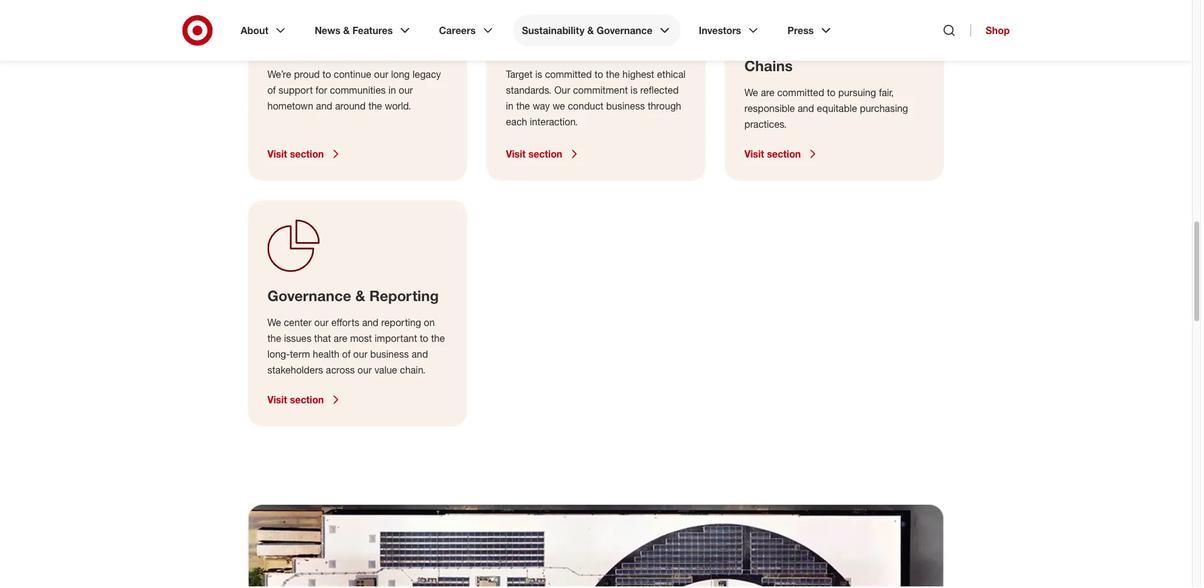 Task type: vqa. For each thing, say whether or not it's contained in the screenshot.
Red Grooms Art Exhibit
no



Task type: describe. For each thing, give the bounding box(es) containing it.
commitment
[[573, 84, 628, 96]]

committed for operating
[[545, 68, 592, 80]]

interaction.
[[530, 116, 578, 127]]

press
[[787, 24, 814, 36]]

to inside 'we center our efforts and reporting on the issues that are most important to the long-term health of our business and stakeholders across our value chain.'
[[420, 332, 428, 344]]

1 horizontal spatial is
[[631, 84, 638, 96]]

news & features link
[[306, 15, 421, 46]]

communities
[[330, 84, 386, 96]]

way
[[533, 100, 550, 112]]

are inside 'we center our efforts and reporting on the issues that are most important to the long-term health of our business and stakeholders across our value chain.'
[[334, 332, 347, 344]]

visit section link down around
[[267, 147, 447, 161]]

visit section down practices.
[[744, 148, 801, 160]]

around
[[335, 100, 366, 112]]

term
[[290, 348, 310, 360]]

careers
[[439, 24, 476, 36]]

visit section down each
[[506, 148, 562, 160]]

highest
[[622, 68, 654, 80]]

continue
[[334, 68, 371, 80]]

long-
[[267, 348, 290, 360]]

foundation
[[315, 39, 393, 56]]

we center our efforts and reporting on the issues that are most important to the long-term health of our business and stakeholders across our value chain.
[[267, 316, 445, 376]]

issues
[[284, 332, 311, 344]]

our left value
[[357, 364, 372, 376]]

business inside 'we center our efforts and reporting on the issues that are most important to the long-term health of our business and stakeholders across our value chain.'
[[370, 348, 409, 360]]

ethically
[[579, 39, 638, 56]]

the down standards.
[[516, 100, 530, 112]]

pursuing
[[838, 86, 876, 98]]

to inside we're proud to continue our long legacy of support for communities in our hometown and around the world.
[[322, 68, 331, 80]]

the up long-
[[267, 332, 281, 344]]

across
[[326, 364, 355, 376]]

hometown
[[267, 100, 313, 112]]

sustainability & governance
[[522, 24, 652, 36]]

our up "that"
[[314, 316, 329, 328]]

visit down practices.
[[744, 148, 764, 160]]

responsible
[[744, 39, 830, 56]]

careers link
[[430, 15, 504, 46]]

each
[[506, 116, 527, 127]]

chain.
[[400, 364, 426, 376]]

world.
[[385, 100, 411, 112]]

our down the most
[[353, 348, 367, 360]]

visit section down "hometown"
[[267, 148, 324, 160]]

target for target foundation
[[267, 39, 311, 56]]

target forward image
[[249, 505, 943, 587]]

fair,
[[879, 86, 894, 98]]

responsible supply chains
[[744, 39, 881, 75]]

visit section link down "conduct"
[[506, 147, 686, 161]]

conduct
[[568, 100, 603, 112]]

legacy
[[412, 68, 441, 80]]

chains
[[744, 57, 793, 75]]

we are committed to pursuing fair, responsible and equitable purchasing practices.
[[744, 86, 908, 130]]

news & features
[[315, 24, 393, 36]]

we
[[553, 100, 565, 112]]

we're
[[267, 68, 291, 80]]

investors
[[699, 24, 741, 36]]

of inside 'we center our efforts and reporting on the issues that are most important to the long-term health of our business and stakeholders across our value chain.'
[[342, 348, 351, 360]]

efforts
[[331, 316, 359, 328]]

and inside we are committed to pursuing fair, responsible and equitable purchasing practices.
[[798, 102, 814, 114]]

most
[[350, 332, 372, 344]]

target is committed to the highest ethical standards. our commitment is reflected in the way we conduct business through each interaction.
[[506, 68, 686, 127]]

support
[[279, 84, 313, 96]]

and up the chain.
[[412, 348, 428, 360]]

visit section down stakeholders at the left of page
[[267, 394, 324, 406]]

sustainability
[[522, 24, 585, 36]]

purchasing
[[860, 102, 908, 114]]

we for responsible supply chains
[[744, 86, 758, 98]]

section down practices.
[[767, 148, 801, 160]]

for
[[316, 84, 327, 96]]

press link
[[779, 15, 842, 46]]

visit down each
[[506, 148, 526, 160]]



Task type: locate. For each thing, give the bounding box(es) containing it.
to inside we are committed to pursuing fair, responsible and equitable purchasing practices.
[[827, 86, 836, 98]]

are
[[761, 86, 775, 98], [334, 332, 347, 344]]

0 vertical spatial we
[[744, 86, 758, 98]]

in inside target is committed to the highest ethical standards. our commitment is reflected in the way we conduct business through each interaction.
[[506, 100, 513, 112]]

section
[[290, 148, 324, 160], [528, 148, 562, 160], [767, 148, 801, 160], [290, 394, 324, 406]]

0 vertical spatial business
[[606, 100, 645, 112]]

of inside we're proud to continue our long legacy of support for communities in our hometown and around the world.
[[267, 84, 276, 96]]

visit section link down equitable
[[744, 147, 924, 161]]

target up standards.
[[506, 68, 533, 80]]

&
[[343, 24, 350, 36], [587, 24, 594, 36], [355, 287, 365, 305]]

1 horizontal spatial governance
[[597, 24, 652, 36]]

in up world. on the top
[[388, 84, 396, 96]]

business up value
[[370, 348, 409, 360]]

about link
[[232, 15, 296, 46]]

governance up ethically
[[597, 24, 652, 36]]

0 horizontal spatial target
[[267, 39, 311, 56]]

and inside we're proud to continue our long legacy of support for communities in our hometown and around the world.
[[316, 100, 332, 112]]

business
[[606, 100, 645, 112], [370, 348, 409, 360]]

0 horizontal spatial business
[[370, 348, 409, 360]]

our down long
[[399, 84, 413, 96]]

to up commitment
[[595, 68, 603, 80]]

visit down stakeholders at the left of page
[[267, 394, 287, 406]]

1 vertical spatial governance
[[267, 287, 351, 305]]

we're proud to continue our long legacy of support for communities in our hometown and around the world.
[[267, 68, 441, 112]]

section down interaction.
[[528, 148, 562, 160]]

governance & reporting
[[267, 287, 439, 305]]

2 horizontal spatial &
[[587, 24, 594, 36]]

we inside 'we center our efforts and reporting on the issues that are most important to the long-term health of our business and stakeholders across our value chain.'
[[267, 316, 281, 328]]

business inside target is committed to the highest ethical standards. our commitment is reflected in the way we conduct business through each interaction.
[[606, 100, 645, 112]]

governance
[[597, 24, 652, 36], [267, 287, 351, 305]]

committed inside target is committed to the highest ethical standards. our commitment is reflected in the way we conduct business through each interaction.
[[545, 68, 592, 80]]

business down commitment
[[606, 100, 645, 112]]

0 horizontal spatial &
[[343, 24, 350, 36]]

1 horizontal spatial are
[[761, 86, 775, 98]]

sustainability & governance link
[[513, 15, 680, 46]]

our
[[374, 68, 388, 80], [399, 84, 413, 96], [314, 316, 329, 328], [353, 348, 367, 360], [357, 364, 372, 376]]

of
[[267, 84, 276, 96], [342, 348, 351, 360]]

and
[[316, 100, 332, 112], [798, 102, 814, 114], [362, 316, 379, 328], [412, 348, 428, 360]]

visit
[[267, 148, 287, 160], [506, 148, 526, 160], [744, 148, 764, 160], [267, 394, 287, 406]]

1 vertical spatial we
[[267, 316, 281, 328]]

1 vertical spatial committed
[[777, 86, 824, 98]]

in inside we're proud to continue our long legacy of support for communities in our hometown and around the world.
[[388, 84, 396, 96]]

value
[[374, 364, 397, 376]]

center
[[284, 316, 312, 328]]

we
[[744, 86, 758, 98], [267, 316, 281, 328]]

we inside we are committed to pursuing fair, responsible and equitable purchasing practices.
[[744, 86, 758, 98]]

target inside target is committed to the highest ethical standards. our commitment is reflected in the way we conduct business through each interaction.
[[506, 68, 533, 80]]

features
[[352, 24, 393, 36]]

1 horizontal spatial committed
[[777, 86, 824, 98]]

investors link
[[690, 15, 769, 46]]

the inside we're proud to continue our long legacy of support for communities in our hometown and around the world.
[[368, 100, 382, 112]]

our left long
[[374, 68, 388, 80]]

are inside we are committed to pursuing fair, responsible and equitable purchasing practices.
[[761, 86, 775, 98]]

supply
[[834, 39, 881, 56]]

target up we're
[[267, 39, 311, 56]]

visit section link
[[267, 147, 447, 161], [506, 147, 686, 161], [744, 147, 924, 161], [267, 392, 447, 407]]

& for governance
[[587, 24, 594, 36]]

of up across
[[342, 348, 351, 360]]

of down we're
[[267, 84, 276, 96]]

the up commitment
[[606, 68, 620, 80]]

important
[[375, 332, 417, 344]]

we left center
[[267, 316, 281, 328]]

on
[[424, 316, 435, 328]]

is
[[535, 68, 542, 80], [631, 84, 638, 96]]

operating ethically
[[506, 39, 638, 56]]

committed
[[545, 68, 592, 80], [777, 86, 824, 98]]

in
[[388, 84, 396, 96], [506, 100, 513, 112]]

and up the most
[[362, 316, 379, 328]]

1 vertical spatial is
[[631, 84, 638, 96]]

0 vertical spatial are
[[761, 86, 775, 98]]

1 horizontal spatial of
[[342, 348, 351, 360]]

target for target is committed to the highest ethical standards. our commitment is reflected in the way we conduct business through each interaction.
[[506, 68, 533, 80]]

& up ethically
[[587, 24, 594, 36]]

0 horizontal spatial governance
[[267, 287, 351, 305]]

health
[[313, 348, 339, 360]]

to down on
[[420, 332, 428, 344]]

& up foundation
[[343, 24, 350, 36]]

0 vertical spatial of
[[267, 84, 276, 96]]

that
[[314, 332, 331, 344]]

committed for responsible
[[777, 86, 824, 98]]

committed inside we are committed to pursuing fair, responsible and equitable purchasing practices.
[[777, 86, 824, 98]]

committed up our
[[545, 68, 592, 80]]

responsible
[[744, 102, 795, 114]]

practices.
[[744, 118, 787, 130]]

0 horizontal spatial are
[[334, 332, 347, 344]]

is down the highest
[[631, 84, 638, 96]]

ethical
[[657, 68, 686, 80]]

0 horizontal spatial we
[[267, 316, 281, 328]]

are up responsible in the right top of the page
[[761, 86, 775, 98]]

we for governance & reporting
[[267, 316, 281, 328]]

governance inside sustainability & governance 'link'
[[597, 24, 652, 36]]

0 vertical spatial is
[[535, 68, 542, 80]]

0 vertical spatial in
[[388, 84, 396, 96]]

about
[[241, 24, 268, 36]]

governance up center
[[267, 287, 351, 305]]

the
[[606, 68, 620, 80], [368, 100, 382, 112], [516, 100, 530, 112], [267, 332, 281, 344], [431, 332, 445, 344]]

1 horizontal spatial in
[[506, 100, 513, 112]]

to up equitable
[[827, 86, 836, 98]]

reflected
[[640, 84, 679, 96]]

long
[[391, 68, 410, 80]]

target
[[267, 39, 311, 56], [506, 68, 533, 80]]

stakeholders
[[267, 364, 323, 376]]

visit section
[[267, 148, 324, 160], [506, 148, 562, 160], [744, 148, 801, 160], [267, 394, 324, 406]]

0 horizontal spatial in
[[388, 84, 396, 96]]

0 vertical spatial target
[[267, 39, 311, 56]]

and down for
[[316, 100, 332, 112]]

section down "hometown"
[[290, 148, 324, 160]]

to
[[322, 68, 331, 80], [595, 68, 603, 80], [827, 86, 836, 98], [420, 332, 428, 344]]

our
[[554, 84, 570, 96]]

operating
[[506, 39, 575, 56]]

equitable
[[817, 102, 857, 114]]

the down on
[[431, 332, 445, 344]]

are down efforts
[[334, 332, 347, 344]]

reporting
[[369, 287, 439, 305]]

shop
[[986, 24, 1010, 36]]

reporting
[[381, 316, 421, 328]]

& inside 'link'
[[587, 24, 594, 36]]

in up each
[[506, 100, 513, 112]]

1 vertical spatial of
[[342, 348, 351, 360]]

& for reporting
[[355, 287, 365, 305]]

1 horizontal spatial we
[[744, 86, 758, 98]]

shop link
[[970, 24, 1010, 37]]

and left equitable
[[798, 102, 814, 114]]

0 horizontal spatial committed
[[545, 68, 592, 80]]

visit section link down across
[[267, 392, 447, 407]]

1 horizontal spatial target
[[506, 68, 533, 80]]

to up for
[[322, 68, 331, 80]]

section down stakeholders at the left of page
[[290, 394, 324, 406]]

& for features
[[343, 24, 350, 36]]

1 vertical spatial in
[[506, 100, 513, 112]]

1 vertical spatial business
[[370, 348, 409, 360]]

committed up responsible in the right top of the page
[[777, 86, 824, 98]]

proud
[[294, 68, 320, 80]]

1 horizontal spatial business
[[606, 100, 645, 112]]

0 horizontal spatial is
[[535, 68, 542, 80]]

0 vertical spatial governance
[[597, 24, 652, 36]]

0 horizontal spatial of
[[267, 84, 276, 96]]

the left world. on the top
[[368, 100, 382, 112]]

to inside target is committed to the highest ethical standards. our commitment is reflected in the way we conduct business through each interaction.
[[595, 68, 603, 80]]

visit down "hometown"
[[267, 148, 287, 160]]

1 horizontal spatial &
[[355, 287, 365, 305]]

standards.
[[506, 84, 551, 96]]

1 vertical spatial target
[[506, 68, 533, 80]]

news
[[315, 24, 340, 36]]

0 vertical spatial committed
[[545, 68, 592, 80]]

target foundation
[[267, 39, 393, 56]]

& up efforts
[[355, 287, 365, 305]]

through
[[648, 100, 681, 112]]

is up standards.
[[535, 68, 542, 80]]

1 vertical spatial are
[[334, 332, 347, 344]]

we up responsible in the right top of the page
[[744, 86, 758, 98]]



